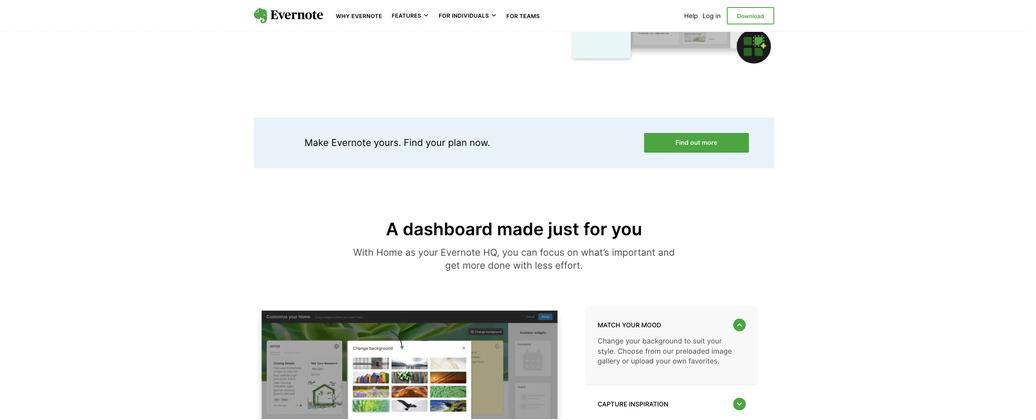 Task type: describe. For each thing, give the bounding box(es) containing it.
focus
[[540, 247, 565, 258]]

evernote logo image
[[254, 8, 323, 24]]

favorites.
[[689, 358, 720, 366]]

gallery
[[598, 358, 620, 366]]

get
[[445, 260, 460, 272]]

out
[[690, 139, 700, 147]]

for for for teams
[[507, 13, 518, 19]]

log
[[703, 12, 714, 20]]

for teams link
[[507, 12, 540, 20]]

own
[[673, 358, 687, 366]]

why evernote link
[[336, 12, 382, 20]]

download link
[[727, 7, 774, 25]]

a dashboard made just for you
[[386, 219, 642, 240]]

learn more →
[[254, 16, 306, 24]]

background
[[643, 338, 682, 346]]

evernote for make
[[331, 137, 371, 149]]

why
[[336, 13, 350, 19]]

our
[[663, 348, 674, 356]]

for individuals
[[439, 12, 489, 19]]

with home as your evernote hq, you can focus on what's important and get more done with less effort.
[[353, 247, 675, 272]]

upload
[[631, 358, 654, 366]]

your left plan at the top left of page
[[426, 137, 446, 149]]

important
[[612, 247, 656, 258]]

1 vertical spatial more
[[702, 139, 718, 147]]

0 horizontal spatial find
[[404, 137, 423, 149]]

evernote inside with home as your evernote hq, you can focus on what's important and get more done with less effort.
[[441, 247, 481, 258]]

dashboard
[[403, 219, 493, 240]]

with
[[353, 247, 374, 258]]

→
[[300, 16, 306, 24]]

preloaded
[[676, 348, 710, 356]]

plan
[[448, 137, 467, 149]]

why evernote
[[336, 13, 382, 19]]

0 vertical spatial you
[[612, 219, 642, 240]]

teams
[[520, 13, 540, 19]]

style.
[[598, 348, 616, 356]]

image
[[712, 348, 732, 356]]

home
[[376, 247, 403, 258]]

for
[[584, 219, 607, 240]]

or
[[622, 358, 629, 366]]

your down 'our'
[[656, 358, 671, 366]]

for individuals button
[[439, 12, 497, 20]]

evernote for why
[[352, 13, 382, 19]]

log in link
[[703, 12, 721, 20]]

features button
[[392, 12, 429, 20]]

evernote home feature showcase image
[[569, 0, 774, 67]]



Task type: locate. For each thing, give the bounding box(es) containing it.
your left mood
[[622, 322, 640, 330]]

2 horizontal spatial more
[[702, 139, 718, 147]]

for inside "link"
[[507, 13, 518, 19]]

0 horizontal spatial you
[[502, 247, 519, 258]]

help link
[[684, 12, 698, 20]]

your
[[426, 137, 446, 149], [418, 247, 438, 258], [622, 322, 640, 330], [626, 338, 641, 346], [707, 338, 722, 346], [656, 358, 671, 366]]

in
[[716, 12, 721, 20]]

your up choose
[[626, 338, 641, 346]]

0 vertical spatial more
[[278, 16, 298, 24]]

and
[[658, 247, 675, 258]]

match your mood
[[598, 322, 661, 330]]

 image
[[254, 295, 569, 420]]

0 vertical spatial evernote
[[352, 13, 382, 19]]

find
[[404, 137, 423, 149], [676, 139, 689, 147]]

suit
[[693, 338, 705, 346]]

learn
[[254, 16, 276, 24]]

1 horizontal spatial find
[[676, 139, 689, 147]]

1 horizontal spatial more
[[463, 260, 485, 272]]

effort.
[[555, 260, 583, 272]]

1 vertical spatial you
[[502, 247, 519, 258]]

more
[[278, 16, 298, 24], [702, 139, 718, 147], [463, 260, 485, 272]]

to
[[684, 338, 691, 346]]

evernote right why on the left
[[352, 13, 382, 19]]

learn more → link
[[254, 16, 306, 24]]

just
[[548, 219, 579, 240]]

mood
[[642, 322, 661, 330]]

you
[[612, 219, 642, 240], [502, 247, 519, 258]]

features
[[392, 12, 421, 19]]

for inside button
[[439, 12, 450, 19]]

individuals
[[452, 12, 489, 19]]

as
[[405, 247, 416, 258]]

you up the done
[[502, 247, 519, 258]]

evernote right make
[[331, 137, 371, 149]]

for left the individuals
[[439, 12, 450, 19]]

from
[[645, 348, 661, 356]]

evernote
[[352, 13, 382, 19], [331, 137, 371, 149], [441, 247, 481, 258]]

with
[[513, 260, 532, 272]]

find right the yours.
[[404, 137, 423, 149]]

make evernote yours. find your plan now.
[[305, 137, 490, 149]]

evernote up get
[[441, 247, 481, 258]]

1 horizontal spatial you
[[612, 219, 642, 240]]

your right "as"
[[418, 247, 438, 258]]

choose
[[618, 348, 643, 356]]

2 vertical spatial evernote
[[441, 247, 481, 258]]

download
[[737, 13, 764, 19]]

make
[[305, 137, 329, 149]]

a
[[386, 219, 399, 240]]

1 horizontal spatial for
[[507, 13, 518, 19]]

hq,
[[483, 247, 500, 258]]

for teams
[[507, 13, 540, 19]]

less
[[535, 260, 553, 272]]

match
[[598, 322, 621, 330]]

change
[[598, 338, 624, 346]]

find out more
[[676, 139, 718, 147]]

change your background to suit your style. choose from our preloaded image gallery or upload your own favorites.
[[598, 338, 732, 366]]

you up important
[[612, 219, 642, 240]]

find out more link
[[644, 133, 749, 153]]

capture inspiration
[[598, 401, 669, 409]]

you inside with home as your evernote hq, you can focus on what's important and get more done with less effort.
[[502, 247, 519, 258]]

more left the →
[[278, 16, 298, 24]]

more right out
[[702, 139, 718, 147]]

your up 'image'
[[707, 338, 722, 346]]

capture
[[598, 401, 627, 409]]

for
[[439, 12, 450, 19], [507, 13, 518, 19]]

1 vertical spatial evernote
[[331, 137, 371, 149]]

more right get
[[463, 260, 485, 272]]

your inside with home as your evernote hq, you can focus on what's important and get more done with less effort.
[[418, 247, 438, 258]]

inspiration
[[629, 401, 669, 409]]

made
[[497, 219, 544, 240]]

what's
[[581, 247, 609, 258]]

yours.
[[374, 137, 401, 149]]

now.
[[470, 137, 490, 149]]

can
[[521, 247, 537, 258]]

0 horizontal spatial more
[[278, 16, 298, 24]]

0 horizontal spatial for
[[439, 12, 450, 19]]

for for for individuals
[[439, 12, 450, 19]]

help
[[684, 12, 698, 20]]

done
[[488, 260, 511, 272]]

2 vertical spatial more
[[463, 260, 485, 272]]

on
[[567, 247, 579, 258]]

find left out
[[676, 139, 689, 147]]

more inside with home as your evernote hq, you can focus on what's important and get more done with less effort.
[[463, 260, 485, 272]]

for left teams
[[507, 13, 518, 19]]

log in
[[703, 12, 721, 20]]



Task type: vqa. For each thing, say whether or not it's contained in the screenshot.
topmost Evernote
yes



